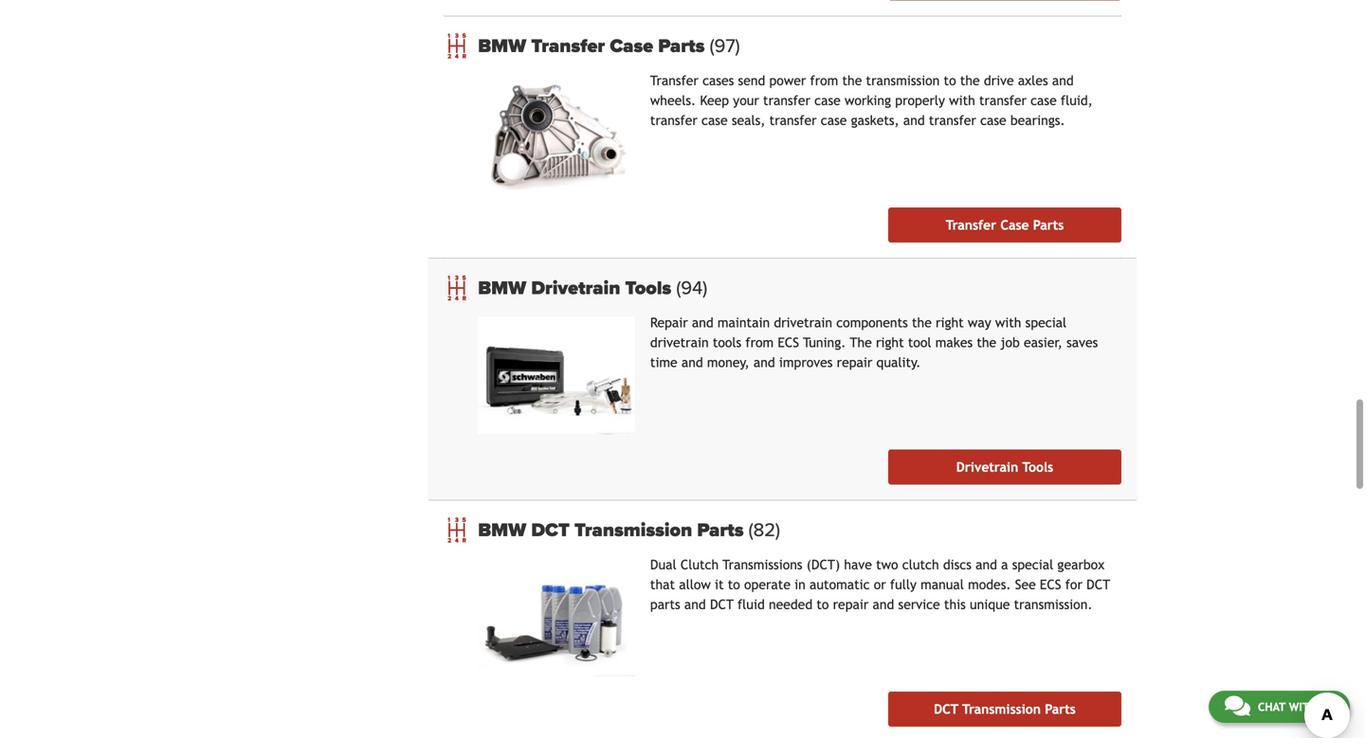 Task type: vqa. For each thing, say whether or not it's contained in the screenshot.
that
yes



Task type: locate. For each thing, give the bounding box(es) containing it.
1 horizontal spatial tools
[[1023, 460, 1053, 475]]

send
[[738, 73, 765, 88]]

to right it
[[728, 578, 740, 593]]

bearings.
[[1011, 113, 1065, 128]]

case
[[610, 35, 653, 58], [1001, 218, 1029, 233]]

0 horizontal spatial right
[[876, 335, 904, 351]]

ecs up improves
[[778, 335, 799, 351]]

the
[[850, 335, 872, 351]]

us
[[1320, 701, 1334, 714]]

repair down automatic
[[833, 597, 869, 613]]

drive
[[984, 73, 1014, 88]]

your
[[733, 93, 759, 108]]

parts
[[650, 597, 680, 613]]

1 horizontal spatial case
[[1001, 218, 1029, 233]]

2 bmw from the top
[[478, 277, 526, 300]]

this
[[944, 597, 966, 613]]

service
[[898, 597, 940, 613]]

drivetrain
[[531, 277, 620, 300], [956, 460, 1019, 475]]

parts inside transfer case parts link
[[1033, 218, 1064, 233]]

from right power
[[810, 73, 838, 88]]

drivetrain tools link
[[888, 450, 1122, 485]]

1 vertical spatial from
[[746, 335, 774, 351]]

special inside dual clutch transmissions (dct) have two clutch discs and a special gearbox that allow it to operate in automatic or fully manual modes. see ecs for dct parts and dct fluid needed to repair and service this unique transmission.
[[1012, 558, 1054, 573]]

drivetrain up tuning.
[[774, 315, 832, 331]]

tool
[[908, 335, 932, 351]]

and right time on the left of page
[[682, 355, 703, 370]]

2 horizontal spatial with
[[1289, 701, 1317, 714]]

special up see
[[1012, 558, 1054, 573]]

1 vertical spatial to
[[728, 578, 740, 593]]

working
[[845, 93, 891, 108]]

1 vertical spatial transmission
[[962, 702, 1041, 717]]

transfer case parts thumbnail image image
[[478, 75, 635, 193]]

and
[[1052, 73, 1074, 88], [903, 113, 925, 128], [692, 315, 714, 331], [682, 355, 703, 370], [754, 355, 775, 370], [976, 558, 997, 573], [684, 597, 706, 613], [873, 597, 894, 613]]

1 horizontal spatial from
[[810, 73, 838, 88]]

it
[[715, 578, 724, 593]]

bmw                                                                                    drivetrain tools link
[[478, 277, 1122, 300]]

clutch
[[902, 558, 939, 573]]

to
[[944, 73, 956, 88], [728, 578, 740, 593], [817, 597, 829, 613]]

1 vertical spatial case
[[1001, 218, 1029, 233]]

bmw
[[478, 35, 526, 58], [478, 277, 526, 300], [478, 519, 526, 542]]

2 horizontal spatial to
[[944, 73, 956, 88]]

2 vertical spatial bmw
[[478, 519, 526, 542]]

0 horizontal spatial with
[[949, 93, 975, 108]]

parts
[[658, 35, 705, 58], [1033, 218, 1064, 233], [697, 519, 744, 542], [1045, 702, 1076, 717]]

and right money,
[[754, 355, 775, 370]]

right up quality.
[[876, 335, 904, 351]]

right up the makes
[[936, 315, 964, 331]]

transmission
[[866, 73, 940, 88]]

2 vertical spatial transfer
[[946, 218, 997, 233]]

0 vertical spatial repair
[[837, 355, 873, 370]]

0 vertical spatial to
[[944, 73, 956, 88]]

comments image
[[1225, 695, 1250, 718]]

dct inside dct transmission parts link
[[934, 702, 959, 717]]

0 horizontal spatial drivetrain
[[650, 335, 709, 351]]

with up job
[[995, 315, 1022, 331]]

for
[[1065, 578, 1083, 593]]

0 vertical spatial ecs
[[778, 335, 799, 351]]

tuning.
[[803, 335, 846, 351]]

from
[[810, 73, 838, 88], [746, 335, 774, 351]]

the up tool
[[912, 315, 932, 331]]

transfer for transfer case parts
[[946, 218, 997, 233]]

1 vertical spatial ecs
[[1040, 578, 1061, 593]]

case
[[815, 93, 841, 108], [1031, 93, 1057, 108], [702, 113, 728, 128], [821, 113, 847, 128], [980, 113, 1007, 128]]

chat with us
[[1258, 701, 1334, 714]]

needed
[[769, 597, 813, 613]]

1 vertical spatial drivetrain
[[956, 460, 1019, 475]]

1 vertical spatial repair
[[833, 597, 869, 613]]

special
[[1026, 315, 1067, 331], [1012, 558, 1054, 573]]

0 horizontal spatial drivetrain
[[531, 277, 620, 300]]

1 vertical spatial with
[[995, 315, 1022, 331]]

case left working
[[815, 93, 841, 108]]

drivetrain tools thumbnail image image
[[478, 317, 635, 435]]

transfer
[[531, 35, 605, 58], [650, 73, 699, 88], [946, 218, 997, 233]]

in
[[795, 578, 806, 593]]

0 vertical spatial tools
[[625, 277, 671, 300]]

chat
[[1258, 701, 1286, 714]]

2 vertical spatial to
[[817, 597, 829, 613]]

to up the properly
[[944, 73, 956, 88]]

right
[[936, 315, 964, 331], [876, 335, 904, 351]]

quality.
[[877, 355, 921, 370]]

1 horizontal spatial drivetrain
[[956, 460, 1019, 475]]

2 vertical spatial with
[[1289, 701, 1317, 714]]

0 vertical spatial bmw
[[478, 35, 526, 58]]

1 vertical spatial special
[[1012, 558, 1054, 573]]

case up bearings.
[[1031, 93, 1057, 108]]

and left a
[[976, 558, 997, 573]]

0 vertical spatial case
[[610, 35, 653, 58]]

0 vertical spatial special
[[1026, 315, 1067, 331]]

components
[[836, 315, 908, 331]]

from down maintain
[[746, 335, 774, 351]]

0 horizontal spatial transfer
[[531, 35, 605, 58]]

0 horizontal spatial ecs
[[778, 335, 799, 351]]

special inside repair and maintain drivetrain components the right way with special drivetrain tools from ecs tuning. the right tool makes the job easier, saves time and money, and improves repair quality.
[[1026, 315, 1067, 331]]

1 vertical spatial bmw
[[478, 277, 526, 300]]

0 vertical spatial drivetrain
[[531, 277, 620, 300]]

1 horizontal spatial ecs
[[1040, 578, 1061, 593]]

repair down the in the top of the page
[[837, 355, 873, 370]]

with
[[949, 93, 975, 108], [995, 315, 1022, 331], [1289, 701, 1317, 714]]

clutch
[[681, 558, 719, 573]]

makes
[[936, 335, 973, 351]]

3 bmw from the top
[[478, 519, 526, 542]]

with left us
[[1289, 701, 1317, 714]]

0 vertical spatial with
[[949, 93, 975, 108]]

with right the properly
[[949, 93, 975, 108]]

have
[[844, 558, 872, 573]]

the down way on the top right
[[977, 335, 997, 351]]

bmw                                                                                    transfer case parts link
[[478, 35, 1122, 58]]

1 horizontal spatial transfer
[[650, 73, 699, 88]]

transmission
[[575, 519, 692, 542], [962, 702, 1041, 717]]

1 vertical spatial transfer
[[650, 73, 699, 88]]

0 horizontal spatial to
[[728, 578, 740, 593]]

manual
[[921, 578, 964, 593]]

1 horizontal spatial with
[[995, 315, 1022, 331]]

dct
[[531, 519, 570, 542], [1087, 578, 1110, 593], [710, 597, 734, 613], [934, 702, 959, 717]]

bmw for bmw                                                                                    dct transmission parts
[[478, 519, 526, 542]]

and down or
[[873, 597, 894, 613]]

parts inside dct transmission parts link
[[1045, 702, 1076, 717]]

to down automatic
[[817, 597, 829, 613]]

bmw                                                                                    dct transmission parts link
[[478, 519, 1122, 542]]

drivetrain
[[774, 315, 832, 331], [650, 335, 709, 351]]

special up easier,
[[1026, 315, 1067, 331]]

repair
[[650, 315, 688, 331]]

1 vertical spatial tools
[[1023, 460, 1053, 475]]

repair
[[837, 355, 873, 370], [833, 597, 869, 613]]

allow
[[679, 578, 711, 593]]

0 vertical spatial drivetrain
[[774, 315, 832, 331]]

the
[[842, 73, 862, 88], [960, 73, 980, 88], [912, 315, 932, 331], [977, 335, 997, 351]]

0 horizontal spatial from
[[746, 335, 774, 351]]

discs
[[943, 558, 972, 573]]

ecs up transmission.
[[1040, 578, 1061, 593]]

0 vertical spatial from
[[810, 73, 838, 88]]

transfer inside transfer cases send power from the transmission to the drive axles and wheels. keep your transfer case working properly with transfer case fluid, transfer case seals, transfer case gaskets, and transfer case bearings.
[[650, 73, 699, 88]]

0 vertical spatial transmission
[[575, 519, 692, 542]]

maintain
[[718, 315, 770, 331]]

0 horizontal spatial case
[[610, 35, 653, 58]]

saves
[[1067, 335, 1098, 351]]

1 vertical spatial drivetrain
[[650, 335, 709, 351]]

1 vertical spatial right
[[876, 335, 904, 351]]

drivetrain tools
[[956, 460, 1053, 475]]

case down keep
[[702, 113, 728, 128]]

gearbox
[[1058, 558, 1105, 573]]

the left drive
[[960, 73, 980, 88]]

1 horizontal spatial transmission
[[962, 702, 1041, 717]]

transfer
[[763, 93, 811, 108], [979, 93, 1027, 108], [650, 113, 698, 128], [770, 113, 817, 128], [929, 113, 976, 128]]

and up fluid,
[[1052, 73, 1074, 88]]

bmw                                                                                    drivetrain tools
[[478, 277, 676, 300]]

bmw for bmw                                                                                    drivetrain tools
[[478, 277, 526, 300]]

1 bmw from the top
[[478, 35, 526, 58]]

1 horizontal spatial drivetrain
[[774, 315, 832, 331]]

2 horizontal spatial transfer
[[946, 218, 997, 233]]

ecs
[[778, 335, 799, 351], [1040, 578, 1061, 593]]

drivetrain down repair
[[650, 335, 709, 351]]

bmw for bmw                                                                                    transfer case parts
[[478, 35, 526, 58]]

ecs inside repair and maintain drivetrain components the right way with special drivetrain tools from ecs tuning. the right tool makes the job easier, saves time and money, and improves repair quality.
[[778, 335, 799, 351]]

1 horizontal spatial right
[[936, 315, 964, 331]]

tools
[[625, 277, 671, 300], [1023, 460, 1053, 475]]

money,
[[707, 355, 750, 370]]



Task type: describe. For each thing, give the bounding box(es) containing it.
see
[[1015, 578, 1036, 593]]

dual clutch transmissions (dct) have two clutch discs and a special gearbox that allow it to operate in automatic or fully manual modes. see ecs for dct parts and dct fluid needed to repair and service this unique transmission.
[[650, 558, 1110, 613]]

and up tools
[[692, 315, 714, 331]]

seals,
[[732, 113, 766, 128]]

to inside transfer cases send power from the transmission to the drive axles and wheels. keep your transfer case working properly with transfer case fluid, transfer case seals, transfer case gaskets, and transfer case bearings.
[[944, 73, 956, 88]]

chat with us link
[[1209, 691, 1350, 723]]

automatic
[[810, 578, 870, 593]]

transfer case parts link
[[888, 208, 1122, 243]]

transfer cases send power from the transmission to the drive axles and wheels. keep your transfer case working properly with transfer case fluid, transfer case seals, transfer case gaskets, and transfer case bearings.
[[650, 73, 1093, 128]]

gaskets,
[[851, 113, 899, 128]]

bmw                                                                                    transfer case parts
[[478, 35, 710, 58]]

transmission.
[[1014, 597, 1093, 613]]

way
[[968, 315, 991, 331]]

dct transmission parts link
[[888, 692, 1122, 727]]

axles
[[1018, 73, 1048, 88]]

and down allow
[[684, 597, 706, 613]]

from inside repair and maintain drivetrain components the right way with special drivetrain tools from ecs tuning. the right tool makes the job easier, saves time and money, and improves repair quality.
[[746, 335, 774, 351]]

cases
[[703, 73, 734, 88]]

fully
[[890, 578, 917, 593]]

dct transmission parts
[[934, 702, 1076, 717]]

repair and maintain drivetrain components the right way with special drivetrain tools from ecs tuning. the right tool makes the job easier, saves time and money, and improves repair quality.
[[650, 315, 1098, 370]]

easier,
[[1024, 335, 1063, 351]]

0 vertical spatial right
[[936, 315, 964, 331]]

properly
[[895, 93, 945, 108]]

transmissions
[[723, 558, 803, 573]]

keep
[[700, 93, 729, 108]]

operate
[[744, 578, 791, 593]]

(dct)
[[807, 558, 840, 573]]

case down drive
[[980, 113, 1007, 128]]

that
[[650, 578, 675, 593]]

0 horizontal spatial tools
[[625, 277, 671, 300]]

a
[[1001, 558, 1008, 573]]

0 vertical spatial transfer
[[531, 35, 605, 58]]

time
[[650, 355, 678, 370]]

unique
[[970, 597, 1010, 613]]

transfer for transfer cases send power from the transmission to the drive axles and wheels. keep your transfer case working properly with transfer case fluid, transfer case seals, transfer case gaskets, and transfer case bearings.
[[650, 73, 699, 88]]

1 horizontal spatial to
[[817, 597, 829, 613]]

power
[[769, 73, 806, 88]]

and down the properly
[[903, 113, 925, 128]]

tools
[[713, 335, 742, 351]]

ecs inside dual clutch transmissions (dct) have two clutch discs and a special gearbox that allow it to operate in automatic or fully manual modes. see ecs for dct parts and dct fluid needed to repair and service this unique transmission.
[[1040, 578, 1061, 593]]

bmw                                                                                    dct transmission parts
[[478, 519, 749, 542]]

the up working
[[842, 73, 862, 88]]

with inside transfer cases send power from the transmission to the drive axles and wheels. keep your transfer case working properly with transfer case fluid, transfer case seals, transfer case gaskets, and transfer case bearings.
[[949, 93, 975, 108]]

case down working
[[821, 113, 847, 128]]

fluid,
[[1061, 93, 1093, 108]]

repair inside repair and maintain drivetrain components the right way with special drivetrain tools from ecs tuning. the right tool makes the job easier, saves time and money, and improves repair quality.
[[837, 355, 873, 370]]

transfer case parts
[[946, 218, 1064, 233]]

job
[[1001, 335, 1020, 351]]

modes.
[[968, 578, 1011, 593]]

two
[[876, 558, 898, 573]]

0 horizontal spatial transmission
[[575, 519, 692, 542]]

with inside repair and maintain drivetrain components the right way with special drivetrain tools from ecs tuning. the right tool makes the job easier, saves time and money, and improves repair quality.
[[995, 315, 1022, 331]]

fluid
[[738, 597, 765, 613]]

improves
[[779, 355, 833, 370]]

dual
[[650, 558, 677, 573]]

from inside transfer cases send power from the transmission to the drive axles and wheels. keep your transfer case working properly with transfer case fluid, transfer case seals, transfer case gaskets, and transfer case bearings.
[[810, 73, 838, 88]]

wheels.
[[650, 93, 696, 108]]

or
[[874, 578, 886, 593]]

dct transmission parts thumbnail image image
[[478, 559, 635, 677]]

repair inside dual clutch transmissions (dct) have two clutch discs and a special gearbox that allow it to operate in automatic or fully manual modes. see ecs for dct parts and dct fluid needed to repair and service this unique transmission.
[[833, 597, 869, 613]]



